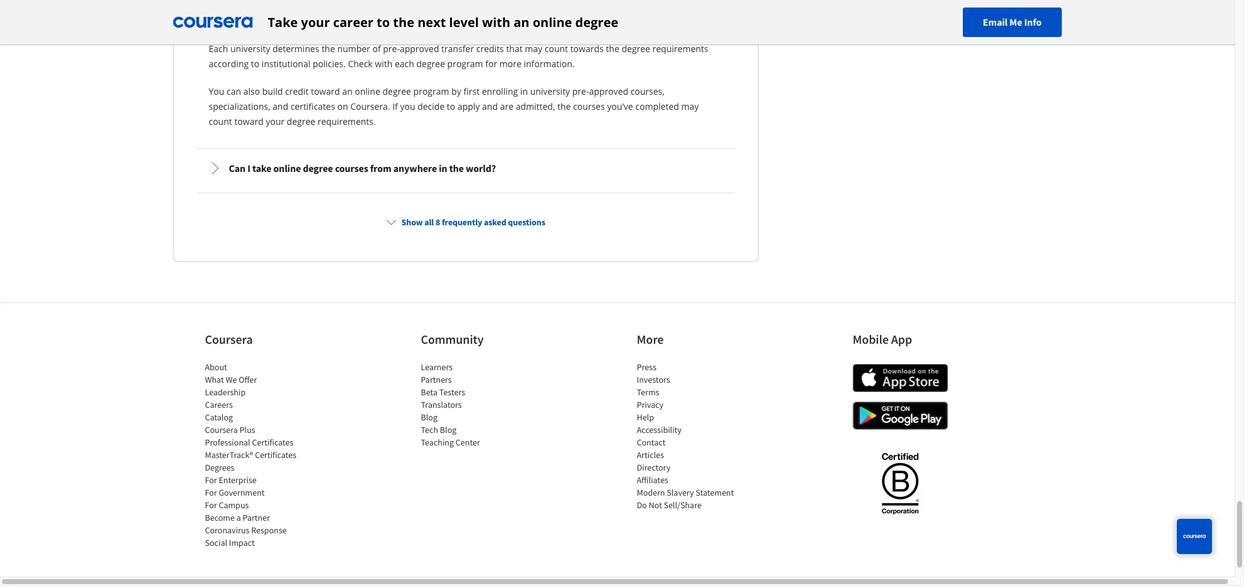 Task type: locate. For each thing, give the bounding box(es) containing it.
are down enrolling in the top left of the page
[[500, 100, 514, 112]]

0 vertical spatial of
[[683, 0, 691, 12]]

1 horizontal spatial toward
[[311, 85, 340, 97]]

in right anywhere
[[439, 162, 447, 175]]

terms
[[637, 387, 659, 398]]

0 horizontal spatial with
[[375, 57, 393, 69]]

credits inside each university determines the number of pre-approved transfer credits that may count towards the degree requirements according to institutional policies. check with each degree program for more information.
[[476, 42, 504, 54]]

0 vertical spatial approved
[[400, 42, 439, 54]]

approved up you've in the top of the page
[[589, 85, 628, 97]]

admitted,
[[516, 100, 555, 112]]

0 vertical spatial count
[[545, 42, 568, 54]]

leadership link
[[205, 387, 246, 398]]

1 vertical spatial transfer
[[441, 42, 474, 54]]

degree
[[575, 13, 618, 31], [343, 15, 371, 27], [622, 42, 650, 54], [417, 57, 445, 69], [383, 85, 411, 97], [287, 115, 315, 127], [303, 162, 333, 175]]

3 list from the left
[[637, 361, 744, 512]]

in up admitted,
[[520, 85, 528, 97]]

campus
[[219, 500, 249, 511]]

1 vertical spatial toward
[[234, 115, 264, 127]]

list containing press
[[637, 361, 744, 512]]

plus
[[240, 424, 255, 436]]

and down the 'build'
[[273, 100, 288, 112]]

tech blog link
[[421, 424, 457, 436]]

2 for from the top
[[205, 487, 217, 498]]

0 horizontal spatial count
[[209, 115, 232, 127]]

frequently
[[442, 217, 482, 228]]

an up on
[[342, 85, 353, 97]]

blog link
[[421, 412, 438, 423]]

1 vertical spatial program
[[413, 85, 449, 97]]

of right bachelor
[[683, 0, 691, 12]]

0 horizontal spatial online
[[273, 162, 301, 175]]

university inside each university determines the number of pre-approved transfer credits that may count towards the degree requirements according to institutional policies. check with each degree program for more information.
[[230, 42, 270, 54]]

for down the degrees
[[205, 475, 217, 486]]

science
[[209, 15, 239, 27]]

toward down specializations,
[[234, 115, 264, 127]]

0 horizontal spatial are
[[327, 15, 340, 27]]

list
[[205, 361, 312, 549], [421, 361, 528, 449], [637, 361, 744, 512]]

your down the 'build'
[[266, 115, 285, 127]]

pre- down information.
[[572, 85, 589, 97]]

learners link
[[421, 362, 453, 373]]

for government link
[[205, 487, 265, 498]]

count up information.
[[545, 42, 568, 54]]

1 horizontal spatial credits
[[549, 15, 577, 27]]

0 horizontal spatial transfer
[[441, 42, 474, 54]]

number
[[337, 42, 370, 54]]

on
[[337, 100, 348, 112]]

0 vertical spatial for
[[205, 475, 217, 486]]

0 vertical spatial an
[[514, 13, 530, 31]]

university
[[230, 42, 270, 54], [530, 85, 570, 97]]

transfer up that
[[514, 15, 547, 27]]

0 horizontal spatial of
[[373, 42, 381, 54]]

1 horizontal spatial list
[[421, 361, 528, 449]]

with left each
[[375, 57, 393, 69]]

list containing learners
[[421, 361, 528, 449]]

government
[[219, 487, 265, 498]]

learners
[[421, 362, 453, 373]]

0 horizontal spatial an
[[342, 85, 353, 97]]

may
[[525, 42, 543, 54], [681, 100, 699, 112]]

to inside each university determines the number of pre-approved transfer credits that may count towards the degree requirements according to institutional policies. check with each degree program for more information.
[[251, 57, 259, 69]]

online inside you can also build credit toward an online degree program by first enrolling in university pre-approved courses, specializations, and certificates on coursera. if you decide to apply and are admitted, the courses you've completed may count toward your degree requirements.
[[355, 85, 380, 97]]

in left order
[[579, 15, 587, 27]]

a
[[237, 512, 241, 524]]

list for community
[[421, 361, 528, 449]]

0 horizontal spatial may
[[525, 42, 543, 54]]

statement
[[696, 487, 734, 498]]

approved inside you can also build credit toward an online degree program by first enrolling in university pre-approved courses, specializations, and certificates on coursera. if you decide to apply and are admitted, the courses you've completed may count toward your degree requirements.
[[589, 85, 628, 97]]

1 horizontal spatial university
[[530, 85, 570, 97]]

your up determines
[[301, 13, 330, 31]]

0 horizontal spatial university
[[230, 42, 270, 54]]

enroll.
[[625, 15, 651, 27]]

to down by
[[447, 100, 455, 112]]

1 vertical spatial for
[[205, 487, 217, 498]]

1 vertical spatial coursera
[[205, 424, 238, 436]]

if
[[392, 100, 398, 112]]

2 vertical spatial for
[[205, 500, 217, 511]]

0 vertical spatial transfer
[[514, 15, 547, 27]]

press
[[637, 362, 657, 373]]

1 horizontal spatial online
[[355, 85, 380, 97]]

, are degree completion programs and require transfer credits in order to enroll.
[[322, 15, 651, 27]]

programs
[[422, 15, 462, 27]]

degree up towards
[[575, 13, 618, 31]]

program up decide
[[413, 85, 449, 97]]

an right require
[[514, 13, 530, 31]]

0 vertical spatial coursera
[[205, 332, 253, 348]]

online inside can i take online degree courses from anywhere in the world? dropdown button
[[273, 162, 301, 175]]

1 vertical spatial an
[[342, 85, 353, 97]]

1 horizontal spatial transfer
[[514, 15, 547, 27]]

online right take
[[273, 162, 301, 175]]

1 horizontal spatial may
[[681, 100, 699, 112]]

program
[[447, 57, 483, 69], [413, 85, 449, 97]]

the right admitted,
[[558, 100, 571, 112]]

2 horizontal spatial list
[[637, 361, 744, 512]]

with up that
[[482, 13, 510, 31]]

1 vertical spatial are
[[500, 100, 514, 112]]

count down specializations,
[[209, 115, 232, 127]]

your
[[301, 13, 330, 31], [266, 115, 285, 127]]

0 horizontal spatial list
[[205, 361, 312, 549]]

may inside you can also build credit toward an online degree program by first enrolling in university pre-approved courses, specializations, and certificates on coursera. if you decide to apply and are admitted, the courses you've completed may count toward your degree requirements.
[[681, 100, 699, 112]]

require
[[482, 15, 512, 27]]

degree down certificates
[[287, 115, 315, 127]]

completion
[[373, 15, 420, 27]]

your inside you can also build credit toward an online degree program by first enrolling in university pre-approved courses, specializations, and certificates on coursera. if you decide to apply and are admitted, the courses you've completed may count toward your degree requirements.
[[266, 115, 285, 127]]

university up "according"
[[230, 42, 270, 54]]

of up check
[[373, 42, 381, 54]]

with
[[482, 13, 510, 31], [375, 57, 393, 69]]

also
[[243, 85, 260, 97]]

0 vertical spatial program
[[447, 57, 483, 69]]

coursera down catalog
[[205, 424, 238, 436]]

blog up tech
[[421, 412, 438, 423]]

3 for from the top
[[205, 500, 217, 511]]

1 list from the left
[[205, 361, 312, 549]]

0 vertical spatial are
[[327, 15, 340, 27]]

1 vertical spatial pre-
[[572, 85, 589, 97]]

the up policies.
[[322, 42, 335, 54]]

online up information.
[[533, 13, 572, 31]]

approved up each
[[400, 42, 439, 54]]

1 vertical spatial may
[[681, 100, 699, 112]]

for up become
[[205, 500, 217, 511]]

1 vertical spatial courses
[[335, 162, 368, 175]]

policies.
[[313, 57, 346, 69]]

1 horizontal spatial blog
[[440, 424, 457, 436]]

courses inside you can also build credit toward an online degree program by first enrolling in university pre-approved courses, specializations, and certificates on coursera. if you decide to apply and are admitted, the courses you've completed may count toward your degree requirements.
[[573, 100, 605, 112]]

toward up certificates
[[311, 85, 340, 97]]

1 horizontal spatial courses
[[573, 100, 605, 112]]

information.
[[524, 57, 575, 69]]

0 vertical spatial toward
[[311, 85, 340, 97]]

8
[[436, 217, 440, 228]]

1 vertical spatial your
[[266, 115, 285, 127]]

email
[[983, 16, 1008, 29]]

you
[[209, 85, 224, 97]]

in right science
[[242, 15, 249, 27]]

articles link
[[637, 450, 664, 461]]

online up coursera.
[[355, 85, 380, 97]]

you can also build credit toward an online degree program by first enrolling in university pre-approved courses, specializations, and certificates on coursera. if you decide to apply and are admitted, the courses you've completed may count toward your degree requirements.
[[209, 85, 699, 127]]

0 vertical spatial pre-
[[383, 42, 400, 54]]

0 horizontal spatial courses
[[335, 162, 368, 175]]

blog up teaching center link
[[440, 424, 457, 436]]

the inside you can also build credit toward an online degree program by first enrolling in university pre-approved courses, specializations, and certificates on coursera. if you decide to apply and are admitted, the courses you've completed may count toward your degree requirements.
[[558, 100, 571, 112]]

0 horizontal spatial approved
[[400, 42, 439, 54]]

coursera.
[[350, 100, 390, 112]]

can
[[227, 85, 241, 97]]

credits up towards
[[549, 15, 577, 27]]

become a partner link
[[205, 512, 270, 524]]

courses left you've in the top of the page
[[573, 100, 605, 112]]

list containing about
[[205, 361, 312, 549]]

credit
[[285, 85, 309, 97]]

directory
[[637, 462, 671, 473]]

0 horizontal spatial toward
[[234, 115, 264, 127]]

toward
[[311, 85, 340, 97], [234, 115, 264, 127]]

program inside you can also build credit toward an online degree program by first enrolling in university pre-approved courses, specializations, and certificates on coursera. if you decide to apply and are admitted, the courses you've completed may count toward your degree requirements.
[[413, 85, 449, 97]]

2 vertical spatial online
[[273, 162, 301, 175]]

credits up for
[[476, 42, 504, 54]]

tech
[[421, 424, 438, 436]]

1 horizontal spatial count
[[545, 42, 568, 54]]

catalog link
[[205, 412, 233, 423]]

1 vertical spatial online
[[355, 85, 380, 97]]

blog
[[421, 412, 438, 423], [440, 424, 457, 436]]

may inside each university determines the number of pre-approved transfer credits that may count towards the degree requirements according to institutional policies. check with each degree program for more information.
[[525, 42, 543, 54]]

apply
[[458, 100, 480, 112]]

email me info
[[983, 16, 1042, 29]]

can i take online degree courses from anywhere in the world?
[[229, 162, 496, 175]]

1 vertical spatial certificates
[[255, 450, 296, 461]]

you
[[400, 100, 415, 112]]

coursera
[[205, 332, 253, 348], [205, 424, 238, 436]]

1 vertical spatial approved
[[589, 85, 628, 97]]

1 horizontal spatial with
[[482, 13, 510, 31]]

0 vertical spatial credits
[[549, 15, 577, 27]]

modern
[[637, 487, 665, 498]]

may right the completed
[[681, 100, 699, 112]]

business
[[286, 15, 322, 27]]

1 vertical spatial university
[[530, 85, 570, 97]]

courses left from
[[335, 162, 368, 175]]

check
[[348, 57, 373, 69]]

1 vertical spatial blog
[[440, 424, 457, 436]]

1 horizontal spatial your
[[301, 13, 330, 31]]

contact link
[[637, 437, 666, 448]]

articles
[[637, 450, 664, 461]]

university up admitted,
[[530, 85, 570, 97]]

count inside each university determines the number of pre-approved transfer credits that may count towards the degree requirements according to institutional policies. check with each degree program for more information.
[[545, 42, 568, 54]]

0 horizontal spatial your
[[266, 115, 285, 127]]

transfer down level
[[441, 42, 474, 54]]

may right that
[[525, 42, 543, 54]]

in
[[242, 15, 249, 27], [579, 15, 587, 27], [520, 85, 528, 97], [439, 162, 447, 175]]

1 horizontal spatial approved
[[589, 85, 628, 97]]

0 horizontal spatial and
[[273, 100, 288, 112]]

certificates
[[291, 100, 335, 112]]

0 vertical spatial university
[[230, 42, 270, 54]]

1 horizontal spatial of
[[683, 0, 691, 12]]

0 horizontal spatial blog
[[421, 412, 438, 423]]

are right ,
[[327, 15, 340, 27]]

0 vertical spatial courses
[[573, 100, 605, 112]]

certificates up the mastertrack® certificates link
[[252, 437, 293, 448]]

do
[[637, 500, 647, 511]]

0 horizontal spatial pre-
[[383, 42, 400, 54]]

degree up if
[[383, 85, 411, 97]]

the left world? at the top left of the page
[[449, 162, 464, 175]]

0 vertical spatial online
[[533, 13, 572, 31]]

according
[[209, 57, 249, 69]]

2 list from the left
[[421, 361, 528, 449]]

count inside you can also build credit toward an online degree program by first enrolling in university pre-approved courses, specializations, and certificates on coursera. if you decide to apply and are admitted, the courses you've completed may count toward your degree requirements.
[[209, 115, 232, 127]]

1 horizontal spatial are
[[500, 100, 514, 112]]

1 vertical spatial credits
[[476, 42, 504, 54]]

to right "according"
[[251, 57, 259, 69]]

investors link
[[637, 374, 670, 385]]

institutional
[[262, 57, 310, 69]]

to
[[377, 13, 390, 31], [614, 15, 623, 27], [251, 57, 259, 69], [447, 100, 455, 112]]

1 vertical spatial count
[[209, 115, 232, 127]]

1 for from the top
[[205, 475, 217, 486]]

download on the app store image
[[853, 364, 948, 392]]

pre- inside each university determines the number of pre-approved transfer credits that may count towards the degree requirements according to institutional policies. check with each degree program for more information.
[[383, 42, 400, 54]]

pre- up each
[[383, 42, 400, 54]]

for up for campus link
[[205, 487, 217, 498]]

and down enrolling in the top left of the page
[[482, 100, 498, 112]]

certificates down "professional certificates" link
[[255, 450, 296, 461]]

for campus link
[[205, 500, 249, 511]]

degree down requirements.
[[303, 162, 333, 175]]

and left require
[[464, 15, 480, 27]]

career
[[333, 13, 374, 31]]

and
[[464, 15, 480, 27], [273, 100, 288, 112], [482, 100, 498, 112]]

1 vertical spatial with
[[375, 57, 393, 69]]

mastertrack® certificates link
[[205, 450, 296, 461]]

bachelor
[[644, 0, 681, 12]]

2 coursera from the top
[[205, 424, 238, 436]]

0 vertical spatial may
[[525, 42, 543, 54]]

help
[[637, 412, 654, 423]]

slavery
[[667, 487, 694, 498]]

program left for
[[447, 57, 483, 69]]

coursera up about
[[205, 332, 253, 348]]

0 horizontal spatial credits
[[476, 42, 504, 54]]

show all 8 frequently asked questions
[[402, 217, 545, 228]]

in inside dropdown button
[[439, 162, 447, 175]]

1 vertical spatial of
[[373, 42, 381, 54]]

1 horizontal spatial pre-
[[572, 85, 589, 97]]

are inside you can also build credit toward an online degree program by first enrolling in university pre-approved courses, specializations, and certificates on coursera. if you decide to apply and are admitted, the courses you've completed may count toward your degree requirements.
[[500, 100, 514, 112]]



Task type: vqa. For each thing, say whether or not it's contained in the screenshot.
for
yes



Task type: describe. For each thing, give the bounding box(es) containing it.
teaching center link
[[421, 437, 480, 448]]

professional certificates link
[[205, 437, 293, 448]]

app
[[891, 332, 912, 348]]

list for coursera
[[205, 361, 312, 549]]

in inside you can also build credit toward an online degree program by first enrolling in university pre-approved courses, specializations, and certificates on coursera. if you decide to apply and are admitted, the courses you've completed may count toward your degree requirements.
[[520, 85, 528, 97]]

world?
[[466, 162, 496, 175]]

directory link
[[637, 462, 671, 473]]

0 vertical spatial with
[[482, 13, 510, 31]]

degree down enroll.
[[622, 42, 650, 54]]

mobile app
[[853, 332, 912, 348]]

do not sell/share link
[[637, 500, 702, 511]]

translators link
[[421, 399, 462, 411]]

coursera plus link
[[205, 424, 255, 436]]

all
[[425, 217, 434, 228]]

level
[[449, 13, 479, 31]]

bachelor of science in general business
[[209, 0, 691, 27]]

with inside each university determines the number of pre-approved transfer credits that may count towards the degree requirements according to institutional policies. check with each degree program for more information.
[[375, 57, 393, 69]]

about
[[205, 362, 227, 373]]

bachelor of science in general business link
[[209, 0, 691, 27]]

degrees
[[205, 462, 234, 473]]

community
[[421, 332, 484, 348]]

0 vertical spatial blog
[[421, 412, 438, 423]]

of inside each university determines the number of pre-approved transfer credits that may count towards the degree requirements according to institutional policies. check with each degree program for more information.
[[373, 42, 381, 54]]

list for more
[[637, 361, 744, 512]]

logo of certified b corporation image
[[875, 446, 926, 521]]

approved inside each university determines the number of pre-approved transfer credits that may count towards the degree requirements according to institutional policies. check with each degree program for more information.
[[400, 42, 439, 54]]

university inside you can also build credit toward an online degree program by first enrolling in university pre-approved courses, specializations, and certificates on coursera. if you decide to apply and are admitted, the courses you've completed may count toward your degree requirements.
[[530, 85, 570, 97]]

press investors terms privacy help accessibility contact articles directory affiliates modern slavery statement do not sell/share
[[637, 362, 734, 511]]

each university determines the number of pre-approved transfer credits that may count towards the degree requirements according to institutional policies. check with each degree program for more information.
[[209, 42, 708, 69]]

accessibility
[[637, 424, 682, 436]]

2 horizontal spatial and
[[482, 100, 498, 112]]

mastertrack®
[[205, 450, 253, 461]]

0 vertical spatial your
[[301, 13, 330, 31]]

privacy
[[637, 399, 664, 411]]

mobile
[[853, 332, 889, 348]]

an inside you can also build credit toward an online degree program by first enrolling in university pre-approved courses, specializations, and certificates on coursera. if you decide to apply and are admitted, the courses you've completed may count toward your degree requirements.
[[342, 85, 353, 97]]

coronavirus
[[205, 525, 250, 536]]

,
[[322, 15, 325, 27]]

of inside bachelor of science in general business
[[683, 0, 691, 12]]

enterprise
[[219, 475, 257, 486]]

get it on google play image
[[853, 402, 948, 430]]

transfer inside each university determines the number of pre-approved transfer credits that may count towards the degree requirements according to institutional policies. check with each degree program for more information.
[[441, 42, 474, 54]]

2 horizontal spatial online
[[533, 13, 572, 31]]

questions
[[508, 217, 545, 228]]

testers
[[439, 387, 465, 398]]

program inside each university determines the number of pre-approved transfer credits that may count towards the degree requirements according to institutional policies. check with each degree program for more information.
[[447, 57, 483, 69]]

accessibility link
[[637, 424, 682, 436]]

1 coursera from the top
[[205, 332, 253, 348]]

beta testers link
[[421, 387, 465, 398]]

about what we offer leadership careers catalog coursera plus professional certificates mastertrack® certificates degrees for enterprise for government for campus become a partner coronavirus response social impact
[[205, 362, 296, 549]]

what we offer link
[[205, 374, 257, 385]]

affiliates link
[[637, 475, 668, 486]]

in inside bachelor of science in general business
[[242, 15, 249, 27]]

social
[[205, 537, 227, 549]]

contact
[[637, 437, 666, 448]]

1 horizontal spatial and
[[464, 15, 480, 27]]

anywhere
[[393, 162, 437, 175]]

careers link
[[205, 399, 233, 411]]

coursera image
[[173, 12, 253, 32]]

enrolling
[[482, 85, 518, 97]]

impact
[[229, 537, 255, 549]]

social impact link
[[205, 537, 255, 549]]

completed
[[636, 100, 679, 112]]

you've
[[607, 100, 633, 112]]

info
[[1024, 16, 1042, 29]]

translators
[[421, 399, 462, 411]]

build
[[262, 85, 283, 97]]

me
[[1010, 16, 1023, 29]]

modern slavery statement link
[[637, 487, 734, 498]]

what
[[205, 374, 224, 385]]

partners
[[421, 374, 452, 385]]

1 horizontal spatial an
[[514, 13, 530, 31]]

collapsed list
[[194, 0, 738, 196]]

degree inside dropdown button
[[303, 162, 333, 175]]

for
[[485, 57, 497, 69]]

for enterprise link
[[205, 475, 257, 486]]

to right career
[[377, 13, 390, 31]]

determines
[[273, 42, 319, 54]]

pre- inside you can also build credit toward an online degree program by first enrolling in university pre-approved courses, specializations, and certificates on coursera. if you decide to apply and are admitted, the courses you've completed may count toward your degree requirements.
[[572, 85, 589, 97]]

0 vertical spatial certificates
[[252, 437, 293, 448]]

decide
[[418, 100, 445, 112]]

order
[[589, 15, 612, 27]]

more
[[500, 57, 522, 69]]

to right order
[[614, 15, 623, 27]]

press link
[[637, 362, 657, 373]]

the left the next
[[393, 13, 414, 31]]

about link
[[205, 362, 227, 373]]

the inside dropdown button
[[449, 162, 464, 175]]

to inside you can also build credit toward an online degree program by first enrolling in university pre-approved courses, specializations, and certificates on coursera. if you decide to apply and are admitted, the courses you've completed may count toward your degree requirements.
[[447, 100, 455, 112]]

that
[[506, 42, 523, 54]]

degree right each
[[417, 57, 445, 69]]

more
[[637, 332, 664, 348]]

sell/share
[[664, 500, 702, 511]]

specializations,
[[209, 100, 270, 112]]

become
[[205, 512, 235, 524]]

partners link
[[421, 374, 452, 385]]

take your career to the next level with an online degree
[[268, 13, 618, 31]]

from
[[370, 162, 392, 175]]

asked
[[484, 217, 506, 228]]

show
[[402, 217, 423, 228]]

courses inside dropdown button
[[335, 162, 368, 175]]

help link
[[637, 412, 654, 423]]

investors
[[637, 374, 670, 385]]

can
[[229, 162, 246, 175]]

coursera inside 'about what we offer leadership careers catalog coursera plus professional certificates mastertrack® certificates degrees for enterprise for government for campus become a partner coronavirus response social impact'
[[205, 424, 238, 436]]

requirements.
[[318, 115, 376, 127]]

affiliates
[[637, 475, 668, 486]]

degree up number
[[343, 15, 371, 27]]

general
[[252, 15, 284, 27]]

the right towards
[[606, 42, 620, 54]]

careers
[[205, 399, 233, 411]]

email me info button
[[963, 8, 1062, 37]]



